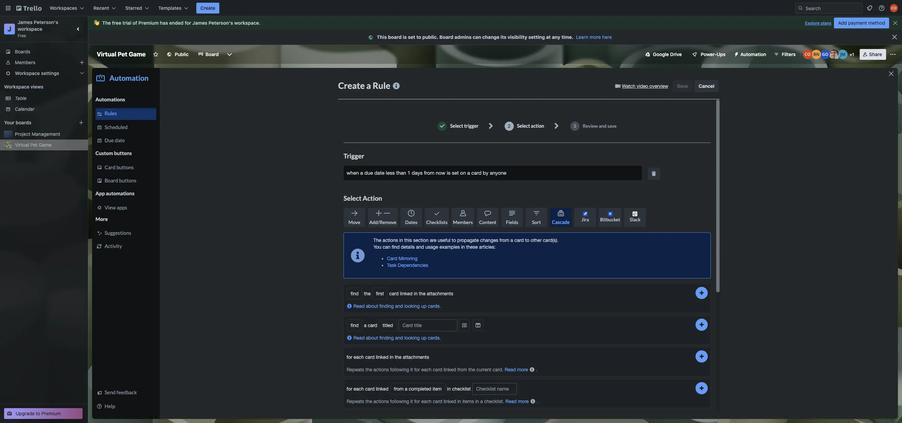 Task type: describe. For each thing, give the bounding box(es) containing it.
here
[[602, 34, 612, 40]]

at
[[546, 34, 551, 40]]

filters
[[782, 51, 796, 57]]

project management link
[[15, 131, 84, 138]]

explore
[[805, 21, 820, 26]]

method
[[869, 20, 885, 26]]

1 horizontal spatial james
[[192, 20, 207, 26]]

create button
[[196, 3, 219, 14]]

customize views image
[[226, 51, 233, 58]]

can
[[473, 34, 481, 40]]

your boards
[[4, 120, 31, 126]]

your
[[4, 120, 14, 126]]

game inside virtual pet game link
[[39, 142, 52, 148]]

james peterson (jamespeterson93) image
[[829, 50, 839, 59]]

payment
[[848, 20, 867, 26]]

j link
[[4, 24, 15, 35]]

0 horizontal spatial virtual
[[15, 142, 29, 148]]

sm image
[[731, 49, 741, 59]]

this board is set to public. board admins can change its visibility setting at any time. learn more here
[[377, 34, 612, 40]]

christina overa (christinaovera) image
[[890, 4, 898, 12]]

back to home image
[[16, 3, 42, 14]]

game inside board name text field
[[129, 51, 146, 58]]

add payment method button
[[834, 18, 890, 28]]

your boards with 2 items element
[[4, 119, 68, 127]]

Search field
[[804, 3, 863, 13]]

peterson's inside james peterson's workspace free
[[34, 19, 58, 25]]

any
[[552, 34, 560, 40]]

public button
[[163, 49, 193, 60]]

workspace inside banner
[[234, 20, 259, 26]]

has
[[160, 20, 168, 26]]

upgrade to premium link
[[4, 409, 83, 420]]

virtual inside board name text field
[[97, 51, 116, 58]]

virtual pet game inside board name text field
[[97, 51, 146, 58]]

templates button
[[154, 3, 192, 14]]

workspace settings button
[[0, 68, 88, 79]]

power-ups
[[701, 51, 726, 57]]

1
[[852, 52, 854, 57]]

drive
[[670, 51, 682, 57]]

ended
[[169, 20, 184, 26]]

workspace inside james peterson's workspace free
[[18, 26, 42, 32]]

boards
[[15, 49, 30, 55]]

pet inside board name text field
[[118, 51, 127, 58]]

banner containing 👋
[[88, 16, 902, 30]]

public.
[[423, 34, 438, 40]]

project management
[[15, 131, 60, 137]]

google drive
[[653, 51, 682, 57]]

automation button
[[731, 49, 771, 60]]

peterson's inside banner
[[209, 20, 233, 26]]

members
[[15, 60, 35, 65]]

set
[[408, 34, 415, 40]]

members link
[[0, 57, 88, 68]]

1 vertical spatial to
[[36, 411, 40, 417]]

wave image
[[93, 20, 100, 26]]

0 vertical spatial board
[[440, 34, 454, 40]]

recent
[[93, 5, 109, 11]]

add
[[838, 20, 847, 26]]

workspace settings
[[15, 70, 59, 76]]

learn
[[576, 34, 589, 40]]

search image
[[798, 5, 804, 11]]

workspaces
[[50, 5, 77, 11]]

google drive button
[[642, 49, 686, 60]]

explore plans button
[[805, 19, 832, 27]]

add payment method
[[838, 20, 885, 26]]

show menu image
[[890, 51, 897, 58]]

star or unstar board image
[[153, 52, 159, 57]]

power-ups button
[[687, 49, 730, 60]]

0 horizontal spatial pet
[[30, 142, 38, 148]]

+
[[850, 52, 852, 57]]

gary orlando (garyorlando) image
[[821, 50, 830, 59]]

setting
[[529, 34, 545, 40]]

0 horizontal spatial board
[[206, 51, 219, 57]]

templates
[[158, 5, 182, 11]]

workspaces button
[[46, 3, 88, 14]]

virtual pet game link
[[15, 142, 84, 149]]

christina overa (christinaovera) image
[[803, 50, 813, 59]]

visibility
[[508, 34, 527, 40]]

public
[[175, 51, 189, 57]]

starred
[[125, 5, 142, 11]]

james peterson's workspace free
[[18, 19, 59, 38]]

.
[[259, 20, 260, 26]]

workspace views
[[4, 84, 43, 90]]

upgrade to premium
[[16, 411, 61, 417]]

boards link
[[0, 46, 88, 57]]



Task type: vqa. For each thing, say whether or not it's contained in the screenshot.
the left "to"
yes



Task type: locate. For each thing, give the bounding box(es) containing it.
board left customize views image
[[206, 51, 219, 57]]

0 vertical spatial virtual pet game
[[97, 51, 146, 58]]

1 vertical spatial pet
[[30, 142, 38, 148]]

virtual pet game down free
[[97, 51, 146, 58]]

0 horizontal spatial peterson's
[[34, 19, 58, 25]]

0 horizontal spatial game
[[39, 142, 52, 148]]

workspace up table
[[4, 84, 29, 90]]

workspace for workspace views
[[4, 84, 29, 90]]

share button
[[860, 49, 886, 60]]

free
[[112, 20, 121, 26]]

to right set
[[417, 34, 421, 40]]

james right for
[[192, 20, 207, 26]]

1 horizontal spatial board
[[440, 34, 454, 40]]

boards
[[16, 120, 31, 126]]

is
[[403, 34, 407, 40]]

1 vertical spatial game
[[39, 142, 52, 148]]

banner
[[88, 16, 902, 30]]

virtual down the
[[97, 51, 116, 58]]

premium
[[138, 20, 159, 26], [41, 411, 61, 417]]

james
[[18, 19, 33, 25], [192, 20, 207, 26]]

game
[[129, 51, 146, 58], [39, 142, 52, 148]]

change
[[482, 34, 500, 40]]

1 vertical spatial board
[[206, 51, 219, 57]]

this member is an admin of this board. image
[[836, 56, 839, 59]]

create
[[200, 5, 215, 11]]

ben nelson (bennelson96) image
[[812, 50, 821, 59]]

settings
[[41, 70, 59, 76]]

0 horizontal spatial premium
[[41, 411, 61, 417]]

sm image
[[368, 34, 377, 41]]

0 vertical spatial to
[[417, 34, 421, 40]]

recent button
[[89, 3, 120, 14]]

0 vertical spatial workspace
[[15, 70, 40, 76]]

game left star or unstar board icon
[[129, 51, 146, 58]]

workspace for workspace settings
[[15, 70, 40, 76]]

virtual pet game down project management at the left of page
[[15, 142, 52, 148]]

pet down trial in the top of the page
[[118, 51, 127, 58]]

game down management
[[39, 142, 52, 148]]

virtual pet game
[[97, 51, 146, 58], [15, 142, 52, 148]]

1 horizontal spatial game
[[129, 51, 146, 58]]

ups
[[717, 51, 726, 57]]

1 vertical spatial virtual pet game
[[15, 142, 52, 148]]

free
[[18, 33, 26, 38]]

automation
[[741, 51, 767, 57]]

peterson's down back to home image at the left
[[34, 19, 58, 25]]

board
[[388, 34, 402, 40]]

premium right "upgrade"
[[41, 411, 61, 417]]

Board name text field
[[93, 49, 149, 60]]

1 vertical spatial premium
[[41, 411, 61, 417]]

board link
[[194, 49, 223, 60]]

0 horizontal spatial to
[[36, 411, 40, 417]]

1 horizontal spatial to
[[417, 34, 421, 40]]

jeremy miller (jeremymiller198) image
[[838, 50, 848, 59]]

board right public.
[[440, 34, 454, 40]]

workspace navigation collapse icon image
[[74, 24, 83, 34]]

of
[[133, 20, 137, 26]]

share
[[869, 51, 882, 57]]

table link
[[15, 95, 84, 102]]

to
[[417, 34, 421, 40], [36, 411, 40, 417]]

0 notifications image
[[866, 4, 874, 12]]

👋
[[93, 20, 100, 26]]

project
[[15, 131, 30, 137]]

add board image
[[79, 120, 84, 126]]

workspace inside dropdown button
[[15, 70, 40, 76]]

the
[[102, 20, 111, 26]]

virtual
[[97, 51, 116, 58], [15, 142, 29, 148]]

j
[[8, 25, 11, 33]]

0 vertical spatial premium
[[138, 20, 159, 26]]

1 horizontal spatial virtual pet game
[[97, 51, 146, 58]]

0 vertical spatial virtual
[[97, 51, 116, 58]]

0 horizontal spatial workspace
[[18, 26, 42, 32]]

1 vertical spatial virtual
[[15, 142, 29, 148]]

table
[[15, 95, 27, 101]]

1 horizontal spatial peterson's
[[209, 20, 233, 26]]

more
[[590, 34, 601, 40]]

👋 the free trial of premium has ended for james peterson's workspace .
[[93, 20, 260, 26]]

views
[[31, 84, 43, 90]]

pet down project management at the left of page
[[30, 142, 38, 148]]

to right "upgrade"
[[36, 411, 40, 417]]

google drive icon image
[[646, 52, 650, 57]]

plans
[[821, 21, 832, 26]]

learn more here link
[[574, 34, 612, 40]]

time.
[[562, 34, 574, 40]]

1 vertical spatial workspace
[[18, 26, 42, 32]]

0 vertical spatial workspace
[[234, 20, 259, 26]]

james up free
[[18, 19, 33, 25]]

upgrade
[[16, 411, 35, 417]]

workspace
[[234, 20, 259, 26], [18, 26, 42, 32]]

workspace down members
[[15, 70, 40, 76]]

1 horizontal spatial virtual
[[97, 51, 116, 58]]

james inside james peterson's workspace free
[[18, 19, 33, 25]]

peterson's down create button
[[209, 20, 233, 26]]

google
[[653, 51, 669, 57]]

1 vertical spatial workspace
[[4, 84, 29, 90]]

calendar link
[[15, 106, 84, 113]]

0 vertical spatial pet
[[118, 51, 127, 58]]

board
[[440, 34, 454, 40], [206, 51, 219, 57]]

its
[[501, 34, 507, 40]]

calendar
[[15, 106, 35, 112]]

for
[[185, 20, 191, 26]]

1 horizontal spatial premium
[[138, 20, 159, 26]]

virtual down project
[[15, 142, 29, 148]]

open information menu image
[[879, 5, 885, 12]]

1 horizontal spatial workspace
[[234, 20, 259, 26]]

1 horizontal spatial pet
[[118, 51, 127, 58]]

primary element
[[0, 0, 902, 16]]

0 horizontal spatial james
[[18, 19, 33, 25]]

power-
[[701, 51, 717, 57]]

admins
[[455, 34, 472, 40]]

management
[[32, 131, 60, 137]]

explore plans
[[805, 21, 832, 26]]

+ 1
[[850, 52, 854, 57]]

0 horizontal spatial virtual pet game
[[15, 142, 52, 148]]

starred button
[[121, 3, 153, 14]]

this
[[377, 34, 387, 40]]

james peterson's workspace link
[[18, 19, 59, 32]]

trial
[[122, 20, 131, 26]]

0 vertical spatial game
[[129, 51, 146, 58]]

premium right of
[[138, 20, 159, 26]]

peterson's
[[34, 19, 58, 25], [209, 20, 233, 26]]

filters button
[[772, 49, 798, 60]]



